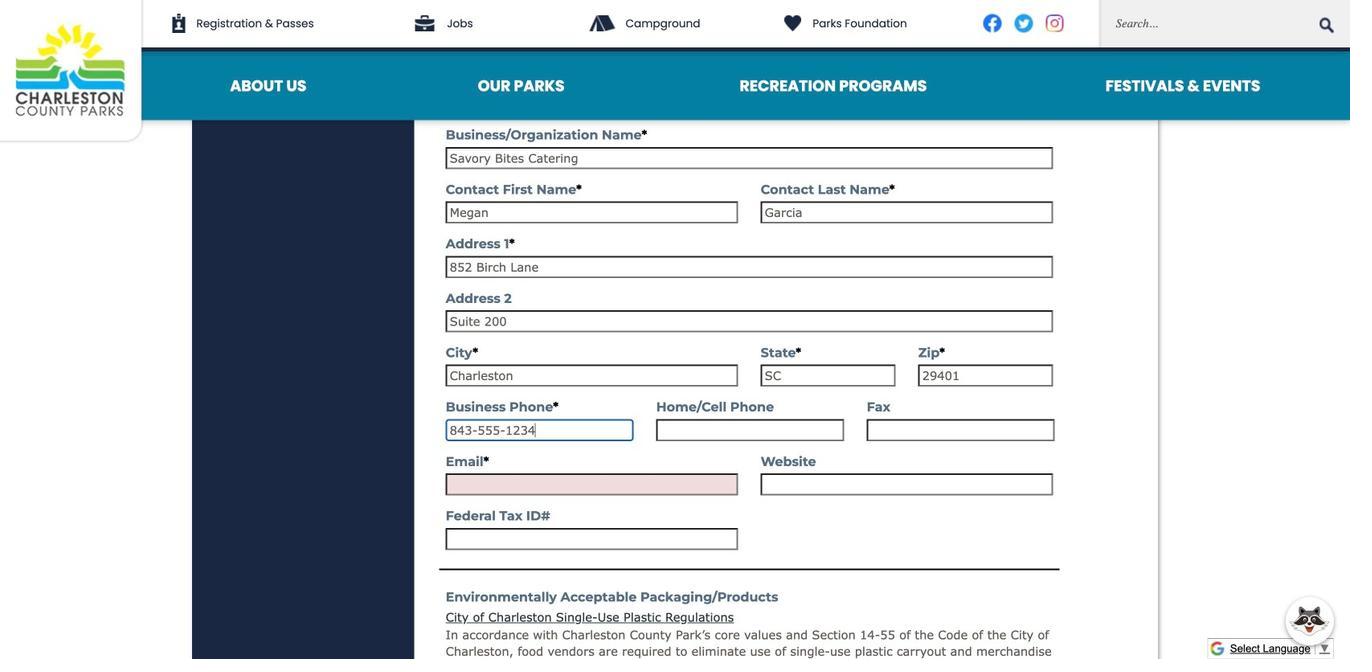 Task type: vqa. For each thing, say whether or not it's contained in the screenshot.
option
no



Task type: describe. For each thing, give the bounding box(es) containing it.
3 menu item from the left
[[651, 51, 1016, 120]]

4 menu item from the left
[[1016, 51, 1350, 120]]



Task type: locate. For each thing, give the bounding box(es) containing it.
None text field
[[446, 256, 1054, 278], [446, 310, 1054, 332], [446, 365, 738, 387], [446, 419, 634, 441], [867, 419, 1055, 441], [446, 474, 738, 496], [446, 528, 738, 550], [446, 256, 1054, 278], [446, 310, 1054, 332], [446, 365, 738, 387], [446, 419, 634, 441], [867, 419, 1055, 441], [446, 474, 738, 496], [446, 528, 738, 550]]

2 menu item from the left
[[392, 51, 651, 120]]

menu
[[145, 51, 1350, 120]]

1 menu item from the left
[[145, 51, 392, 120]]

search image
[[1320, 17, 1334, 33]]

Search... text field
[[1099, 0, 1350, 47]]

menu item
[[145, 51, 392, 120], [392, 51, 651, 120], [651, 51, 1016, 120], [1016, 51, 1350, 120]]

None text field
[[446, 147, 1054, 169], [446, 201, 738, 224], [761, 201, 1054, 224], [761, 365, 896, 387], [919, 365, 1054, 387], [656, 419, 845, 441], [761, 474, 1054, 496], [446, 147, 1054, 169], [446, 201, 738, 224], [761, 201, 1054, 224], [761, 365, 896, 387], [919, 365, 1054, 387], [656, 419, 845, 441], [761, 474, 1054, 496]]

home page image
[[0, 0, 145, 144]]



